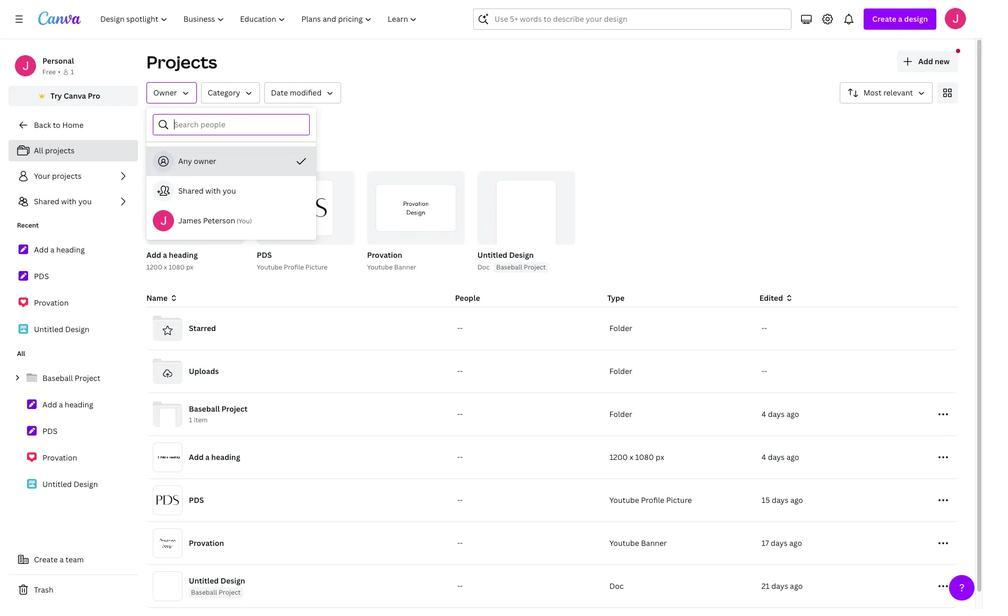 Task type: vqa. For each thing, say whether or not it's contained in the screenshot.
ACCOUNT to the top
no



Task type: locate. For each thing, give the bounding box(es) containing it.
james
[[178, 216, 201, 226]]

1 vertical spatial folder
[[610, 366, 633, 376]]

you inside shared with you link
[[78, 196, 92, 206]]

0 vertical spatial x
[[164, 263, 167, 272]]

canva
[[64, 91, 86, 101]]

shared inside list
[[34, 196, 59, 206]]

baseball project button
[[494, 262, 548, 273], [189, 588, 243, 598]]

projects
[[45, 145, 75, 156], [52, 171, 82, 181]]

you down your projects link
[[78, 196, 92, 206]]

0 vertical spatial all
[[151, 117, 160, 127]]

0 vertical spatial banner
[[394, 263, 417, 272]]

folder
[[610, 323, 633, 333], [610, 366, 633, 376], [610, 409, 633, 419]]

recent down shared with you link
[[17, 221, 39, 230]]

0 horizontal spatial all
[[17, 349, 25, 358]]

px
[[186, 263, 194, 272], [656, 452, 665, 462]]

days for x
[[768, 452, 785, 462]]

youtube
[[257, 263, 282, 272], [367, 263, 393, 272], [610, 495, 640, 505], [610, 538, 640, 548]]

provation link
[[8, 292, 138, 314], [8, 447, 138, 469]]

add a heading link down 'baseball project' link
[[8, 394, 138, 416]]

add a heading
[[34, 245, 85, 255], [42, 400, 93, 410], [189, 452, 240, 462]]

ago for banner
[[790, 538, 802, 548]]

with inside button
[[205, 186, 221, 196]]

shared inside button
[[178, 186, 204, 196]]

create a design
[[873, 14, 928, 24]]

banner down youtube profile picture
[[641, 538, 667, 548]]

1 vertical spatial shared
[[34, 196, 59, 206]]

doc
[[478, 263, 490, 272], [610, 581, 624, 591]]

0 vertical spatial doc
[[478, 263, 490, 272]]

doc down youtube banner
[[610, 581, 624, 591]]

1 horizontal spatial 1080
[[636, 452, 654, 462]]

add a heading down item
[[189, 452, 240, 462]]

0 vertical spatial list
[[8, 140, 138, 212]]

1 vertical spatial provation link
[[8, 447, 138, 469]]

a left "design"
[[899, 14, 903, 24]]

banner down provation button
[[394, 263, 417, 272]]

create a team button
[[8, 549, 138, 571]]

pds youtube profile picture
[[257, 250, 328, 272]]

Owner button
[[147, 82, 197, 104]]

1 horizontal spatial profile
[[641, 495, 665, 505]]

1 vertical spatial list
[[8, 239, 138, 341]]

0 horizontal spatial banner
[[394, 263, 417, 272]]

1 vertical spatial 4
[[762, 452, 766, 462]]

untitled
[[478, 250, 508, 260], [34, 324, 63, 334], [42, 479, 72, 489], [189, 576, 219, 586]]

0 horizontal spatial picture
[[306, 263, 328, 272]]

0 horizontal spatial px
[[186, 263, 194, 272]]

0 horizontal spatial baseball project
[[42, 373, 101, 383]]

youtube profile picture
[[610, 495, 692, 505]]

px inside add a heading 1200 x 1080 px
[[186, 263, 194, 272]]

0 vertical spatial profile
[[284, 263, 304, 272]]

you down any owner option
[[223, 186, 236, 196]]

2 vertical spatial list
[[8, 367, 138, 496]]

peterson
[[203, 216, 235, 226]]

untitled design button
[[478, 249, 534, 262]]

1 horizontal spatial baseball project button
[[494, 262, 548, 273]]

youtube down provation button
[[367, 263, 393, 272]]

a inside create a team button
[[60, 555, 64, 565]]

shared up james
[[178, 186, 204, 196]]

add
[[919, 56, 934, 66], [34, 245, 49, 255], [147, 250, 161, 260], [42, 400, 57, 410], [189, 452, 204, 462]]

0 horizontal spatial recent
[[17, 221, 39, 230]]

create inside button
[[34, 555, 58, 565]]

a up 'name' button
[[163, 250, 167, 260]]

uploads
[[189, 366, 219, 376]]

projects for your projects
[[52, 171, 82, 181]]

2 list from the top
[[8, 239, 138, 341]]

try canva pro button
[[8, 86, 138, 106]]

shared with you for shared with you button
[[178, 186, 236, 196]]

recent
[[147, 145, 191, 163], [17, 221, 39, 230]]

new
[[935, 56, 950, 66]]

Sort by button
[[840, 82, 933, 104]]

any owner button
[[147, 147, 316, 176]]

baseball project link
[[8, 367, 138, 390]]

0 vertical spatial provation link
[[8, 292, 138, 314]]

team
[[66, 555, 84, 565]]

you inside shared with you button
[[223, 186, 236, 196]]

1 horizontal spatial banner
[[641, 538, 667, 548]]

list
[[8, 140, 138, 212], [8, 239, 138, 341], [8, 367, 138, 496]]

add a heading link down shared with you link
[[8, 239, 138, 261]]

0 horizontal spatial shared
[[34, 196, 59, 206]]

1 horizontal spatial recent
[[147, 145, 191, 163]]

shared
[[178, 186, 204, 196], [34, 196, 59, 206]]

0 horizontal spatial you
[[78, 196, 92, 206]]

heading down 'baseball project' link
[[65, 400, 93, 410]]

james peterson option
[[147, 206, 316, 236]]

1080 up youtube profile picture
[[636, 452, 654, 462]]

1 vertical spatial create
[[34, 555, 58, 565]]

1 horizontal spatial px
[[656, 452, 665, 462]]

2 4 from the top
[[762, 452, 766, 462]]

banner inside provation youtube banner
[[394, 263, 417, 272]]

any owner
[[178, 156, 216, 166]]

0 vertical spatial with
[[205, 186, 221, 196]]

0 vertical spatial recent
[[147, 145, 191, 163]]

youtube down pds button on the top of page
[[257, 263, 282, 272]]

design
[[509, 250, 534, 260], [65, 324, 89, 334], [74, 479, 98, 489], [221, 576, 245, 586]]

1 pds link from the top
[[8, 265, 138, 288]]

you
[[223, 186, 236, 196], [78, 196, 92, 206]]

provation youtube banner
[[367, 250, 417, 272]]

ago for profile
[[791, 495, 803, 505]]

list containing all projects
[[8, 140, 138, 212]]

baseball
[[496, 263, 523, 272], [42, 373, 73, 383], [189, 404, 220, 414], [191, 588, 217, 597]]

ago
[[787, 409, 800, 419], [787, 452, 800, 462], [791, 495, 803, 505], [790, 538, 802, 548], [790, 581, 803, 591]]

1 vertical spatial untitled design link
[[8, 473, 138, 496]]

days for profile
[[772, 495, 789, 505]]

shared with you down your projects
[[34, 196, 92, 206]]

heading down baseball project 1 item
[[211, 452, 240, 462]]

folder for uploads
[[610, 366, 633, 376]]

1 add a heading link from the top
[[8, 239, 138, 261]]

1 vertical spatial add a heading link
[[8, 394, 138, 416]]

folders
[[186, 117, 213, 127]]

Date modified button
[[264, 82, 341, 104]]

0 horizontal spatial 1
[[71, 67, 74, 76]]

-
[[457, 323, 460, 333], [460, 323, 463, 333], [762, 323, 765, 333], [765, 323, 768, 333], [457, 366, 460, 376], [460, 366, 463, 376], [762, 366, 765, 376], [765, 366, 768, 376], [457, 409, 460, 419], [460, 409, 463, 419], [457, 452, 460, 462], [460, 452, 463, 462], [457, 495, 460, 505], [460, 495, 463, 505], [457, 538, 460, 548], [460, 538, 463, 548], [457, 581, 460, 591], [460, 581, 463, 591]]

add a heading down 'baseball project' link
[[42, 400, 93, 410]]

with
[[205, 186, 221, 196], [61, 196, 77, 206]]

)
[[250, 217, 252, 226]]

people
[[455, 293, 480, 303]]

1 vertical spatial x
[[630, 452, 634, 462]]

4 days ago for folder
[[762, 409, 800, 419]]

0 horizontal spatial profile
[[284, 263, 304, 272]]

with for shared with you link
[[61, 196, 77, 206]]

free •
[[42, 67, 60, 76]]

x
[[164, 263, 167, 272], [630, 452, 634, 462]]

add inside add a heading 1200 x 1080 px
[[147, 250, 161, 260]]

heading down james
[[169, 250, 198, 260]]

1080 down add a heading button
[[169, 263, 185, 272]]

0 horizontal spatial create
[[34, 555, 58, 565]]

folder for starred
[[610, 323, 633, 333]]

0 horizontal spatial with
[[61, 196, 77, 206]]

shared down your
[[34, 196, 59, 206]]

0 vertical spatial 4 days ago
[[762, 409, 800, 419]]

list containing add a heading
[[8, 239, 138, 341]]

a down item
[[205, 452, 210, 462]]

0 vertical spatial folder
[[610, 323, 633, 333]]

2 folder from the top
[[610, 366, 633, 376]]

1 horizontal spatial you
[[223, 186, 236, 196]]

james peterson image
[[945, 8, 967, 29]]

create left team
[[34, 555, 58, 565]]

x up youtube profile picture
[[630, 452, 634, 462]]

1 horizontal spatial shared
[[178, 186, 204, 196]]

x down add a heading button
[[164, 263, 167, 272]]

1 vertical spatial pds link
[[8, 420, 138, 443]]

1 4 from the top
[[762, 409, 766, 419]]

provation
[[367, 250, 402, 260], [34, 298, 69, 308], [42, 453, 77, 463], [189, 538, 224, 548]]

1 horizontal spatial shared with you
[[178, 186, 236, 196]]

1 horizontal spatial x
[[630, 452, 634, 462]]

date modified
[[271, 88, 322, 98]]

0 horizontal spatial x
[[164, 263, 167, 272]]

1 vertical spatial all
[[34, 145, 43, 156]]

with up james peterson ( you )
[[205, 186, 221, 196]]

a left team
[[60, 555, 64, 565]]

you
[[239, 217, 250, 226]]

1 horizontal spatial with
[[205, 186, 221, 196]]

pds
[[257, 250, 272, 260], [34, 271, 49, 281], [42, 426, 57, 436], [189, 495, 204, 505]]

1200 inside add a heading 1200 x 1080 px
[[147, 263, 162, 272]]

list containing baseball project
[[8, 367, 138, 496]]

1 vertical spatial recent
[[17, 221, 39, 230]]

recent down all button
[[147, 145, 191, 163]]

1 horizontal spatial baseball project
[[191, 588, 241, 597]]

add a heading down shared with you link
[[34, 245, 85, 255]]

back
[[34, 120, 51, 130]]

shared with you link
[[8, 191, 138, 212]]

shared with you inside list
[[34, 196, 92, 206]]

2 horizontal spatial all
[[151, 117, 160, 127]]

1 vertical spatial with
[[61, 196, 77, 206]]

baseball project 1 item
[[189, 404, 248, 425]]

with down your projects link
[[61, 196, 77, 206]]

all inside list
[[34, 145, 43, 156]]

1200
[[147, 263, 162, 272], [610, 452, 628, 462]]

1080 inside add a heading 1200 x 1080 px
[[169, 263, 185, 272]]

0 horizontal spatial baseball project button
[[189, 588, 243, 598]]

untitled design
[[478, 250, 534, 260], [34, 324, 89, 334], [42, 479, 98, 489], [189, 576, 245, 586]]

baseball inside baseball project 1 item
[[189, 404, 220, 414]]

0 vertical spatial projects
[[45, 145, 75, 156]]

name
[[147, 293, 168, 303]]

pro
[[88, 91, 100, 101]]

all projects link
[[8, 140, 138, 161]]

0 horizontal spatial shared with you
[[34, 196, 92, 206]]

project
[[524, 263, 546, 272], [75, 373, 101, 383], [222, 404, 248, 414], [219, 588, 241, 597]]

a inside add a heading 1200 x 1080 px
[[163, 250, 167, 260]]

17
[[762, 538, 769, 548]]

1 right the •
[[71, 67, 74, 76]]

0 vertical spatial picture
[[306, 263, 328, 272]]

days
[[768, 409, 785, 419], [768, 452, 785, 462], [772, 495, 789, 505], [771, 538, 788, 548], [772, 581, 789, 591]]

heading down shared with you link
[[56, 245, 85, 255]]

0 vertical spatial baseball project
[[496, 263, 546, 272]]

1 folder from the top
[[610, 323, 633, 333]]

0 vertical spatial 1200
[[147, 263, 162, 272]]

1 horizontal spatial create
[[873, 14, 897, 24]]

0 vertical spatial pds link
[[8, 265, 138, 288]]

1 horizontal spatial all
[[34, 145, 43, 156]]

0 horizontal spatial 1200
[[147, 263, 162, 272]]

1200 x 1080 px
[[610, 452, 665, 462]]

your projects
[[34, 171, 82, 181]]

0 vertical spatial 1080
[[169, 263, 185, 272]]

0 vertical spatial untitled design link
[[8, 318, 138, 341]]

2 4 days ago from the top
[[762, 452, 800, 462]]

edited
[[760, 293, 783, 303]]

None search field
[[474, 8, 792, 30]]

modified
[[290, 88, 322, 98]]

1 vertical spatial banner
[[641, 538, 667, 548]]

1 horizontal spatial doc
[[610, 581, 624, 591]]

all button
[[147, 112, 165, 132]]

all inside button
[[151, 117, 160, 127]]

1 4 days ago from the top
[[762, 409, 800, 419]]

shared with you down owner
[[178, 186, 236, 196]]

banner
[[394, 263, 417, 272], [641, 538, 667, 548]]

1 horizontal spatial 1
[[189, 416, 192, 425]]

picture
[[306, 263, 328, 272], [667, 495, 692, 505]]

15 days ago
[[762, 495, 803, 505]]

most relevant
[[864, 88, 914, 98]]

2 vertical spatial folder
[[610, 409, 633, 419]]

1 list from the top
[[8, 140, 138, 212]]

0 vertical spatial create
[[873, 14, 897, 24]]

1 horizontal spatial picture
[[667, 495, 692, 505]]

0 vertical spatial shared
[[178, 186, 204, 196]]

add a heading button
[[147, 249, 198, 262]]

top level navigation element
[[93, 8, 426, 30]]

0 vertical spatial shared with you
[[178, 186, 236, 196]]

1 vertical spatial you
[[78, 196, 92, 206]]

0 vertical spatial px
[[186, 263, 194, 272]]

15
[[762, 495, 770, 505]]

1 vertical spatial picture
[[667, 495, 692, 505]]

1 vertical spatial 4 days ago
[[762, 452, 800, 462]]

0 vertical spatial 4
[[762, 409, 766, 419]]

3 list from the top
[[8, 367, 138, 496]]

1 vertical spatial add a heading
[[42, 400, 93, 410]]

projects right your
[[52, 171, 82, 181]]

1 vertical spatial 1200
[[610, 452, 628, 462]]

1 vertical spatial shared with you
[[34, 196, 92, 206]]

shared with you inside button
[[178, 186, 236, 196]]

1 inside baseball project 1 item
[[189, 416, 192, 425]]

create left "design"
[[873, 14, 897, 24]]

a down shared with you link
[[50, 245, 54, 255]]

add a heading link
[[8, 239, 138, 261], [8, 394, 138, 416]]

2 add a heading link from the top
[[8, 394, 138, 416]]

px up youtube profile picture
[[656, 452, 665, 462]]

2 vertical spatial baseball project
[[191, 588, 241, 597]]

with inside list
[[61, 196, 77, 206]]

0 horizontal spatial 1080
[[169, 263, 185, 272]]

0 vertical spatial you
[[223, 186, 236, 196]]

create inside dropdown button
[[873, 14, 897, 24]]

0 vertical spatial 1
[[71, 67, 74, 76]]

trash
[[34, 585, 53, 595]]

profile
[[284, 263, 304, 272], [641, 495, 665, 505]]

projects down back to home
[[45, 145, 75, 156]]

4 days ago for 1200 x 1080 px
[[762, 452, 800, 462]]

1 vertical spatial 1
[[189, 416, 192, 425]]

1 vertical spatial projects
[[52, 171, 82, 181]]

1 left item
[[189, 416, 192, 425]]

add new
[[919, 56, 950, 66]]

list box
[[147, 147, 316, 236]]

0 vertical spatial add a heading link
[[8, 239, 138, 261]]

design inside button
[[509, 250, 534, 260]]

px down add a heading button
[[186, 263, 194, 272]]

projects for all projects
[[45, 145, 75, 156]]

doc down untitled design button
[[478, 263, 490, 272]]



Task type: describe. For each thing, give the bounding box(es) containing it.
starred
[[189, 323, 216, 333]]

untitled inside button
[[478, 250, 508, 260]]

try canva pro
[[50, 91, 100, 101]]

name button
[[147, 292, 178, 304]]

shared with you button
[[147, 176, 316, 206]]

2 vertical spatial add a heading
[[189, 452, 240, 462]]

projects
[[147, 50, 217, 73]]

owner
[[153, 88, 177, 98]]

profile inside the pds youtube profile picture
[[284, 263, 304, 272]]

Category button
[[201, 82, 260, 104]]

you for shared with you button
[[223, 186, 236, 196]]

personal
[[42, 56, 74, 66]]

add inside dropdown button
[[919, 56, 934, 66]]

youtube down youtube profile picture
[[610, 538, 640, 548]]

home
[[62, 120, 84, 130]]

1 vertical spatial px
[[656, 452, 665, 462]]

edited button
[[760, 292, 904, 304]]

ago for x
[[787, 452, 800, 462]]

1 vertical spatial profile
[[641, 495, 665, 505]]

add a heading 1200 x 1080 px
[[147, 250, 198, 272]]

youtube inside provation youtube banner
[[367, 263, 393, 272]]

pds inside the pds youtube profile picture
[[257, 250, 272, 260]]

add new button
[[898, 51, 959, 72]]

most
[[864, 88, 882, 98]]

james peterson ( you )
[[178, 216, 252, 226]]

create a team
[[34, 555, 84, 565]]

youtube inside the pds youtube profile picture
[[257, 263, 282, 272]]

a down 'baseball project' link
[[59, 400, 63, 410]]

Search search field
[[495, 9, 771, 29]]

all for all projects
[[34, 145, 43, 156]]

0 vertical spatial baseball project button
[[494, 262, 548, 273]]

you for shared with you link
[[78, 196, 92, 206]]

all projects
[[34, 145, 75, 156]]

0 horizontal spatial doc
[[478, 263, 490, 272]]

type
[[608, 293, 625, 303]]

free
[[42, 67, 56, 76]]

4 for 1200 x 1080 px
[[762, 452, 766, 462]]

21 days ago
[[762, 581, 803, 591]]

1 provation link from the top
[[8, 292, 138, 314]]

your projects link
[[8, 166, 138, 187]]

x inside add a heading 1200 x 1080 px
[[164, 263, 167, 272]]

21
[[762, 581, 770, 591]]

list box containing any owner
[[147, 147, 316, 236]]

1 untitled design link from the top
[[8, 318, 138, 341]]

item
[[194, 416, 208, 425]]

(
[[237, 217, 239, 226]]

1 vertical spatial baseball project button
[[189, 588, 243, 598]]

back to home
[[34, 120, 84, 130]]

with for shared with you button
[[205, 186, 221, 196]]

4 for folder
[[762, 409, 766, 419]]

1 vertical spatial baseball project
[[42, 373, 101, 383]]

2 horizontal spatial baseball project
[[496, 263, 546, 272]]

your
[[34, 171, 50, 181]]

shared for shared with you button
[[178, 186, 204, 196]]

2 provation link from the top
[[8, 447, 138, 469]]

picture inside the pds youtube profile picture
[[306, 263, 328, 272]]

all for all button
[[151, 117, 160, 127]]

relevant
[[884, 88, 914, 98]]

a inside "create a design" dropdown button
[[899, 14, 903, 24]]

shared for shared with you link
[[34, 196, 59, 206]]

•
[[58, 67, 60, 76]]

owner
[[194, 156, 216, 166]]

days for banner
[[771, 538, 788, 548]]

provation button
[[367, 249, 402, 262]]

any
[[178, 156, 192, 166]]

category
[[208, 88, 240, 98]]

2 pds link from the top
[[8, 420, 138, 443]]

to
[[53, 120, 60, 130]]

1 horizontal spatial 1200
[[610, 452, 628, 462]]

create for create a design
[[873, 14, 897, 24]]

baseball inside list
[[42, 373, 73, 383]]

project inside list
[[75, 373, 101, 383]]

create for create a team
[[34, 555, 58, 565]]

2 vertical spatial all
[[17, 349, 25, 358]]

heading inside add a heading 1200 x 1080 px
[[169, 250, 198, 260]]

any owner option
[[147, 147, 316, 176]]

shared with you option
[[147, 176, 316, 206]]

0 vertical spatial add a heading
[[34, 245, 85, 255]]

2 untitled design link from the top
[[8, 473, 138, 496]]

1 vertical spatial doc
[[610, 581, 624, 591]]

Search people search field
[[174, 115, 303, 135]]

3 folder from the top
[[610, 409, 633, 419]]

try
[[50, 91, 62, 101]]

pds button
[[257, 249, 272, 262]]

folders button
[[182, 112, 217, 132]]

date
[[271, 88, 288, 98]]

trash link
[[8, 580, 138, 601]]

youtube banner
[[610, 538, 667, 548]]

provation inside provation youtube banner
[[367, 250, 402, 260]]

shared with you for shared with you link
[[34, 196, 92, 206]]

design
[[905, 14, 928, 24]]

project inside baseball project 1 item
[[222, 404, 248, 414]]

1 vertical spatial 1080
[[636, 452, 654, 462]]

back to home link
[[8, 115, 138, 136]]

create a design button
[[864, 8, 937, 30]]

youtube down '1200 x 1080 px'
[[610, 495, 640, 505]]

17 days ago
[[762, 538, 802, 548]]



